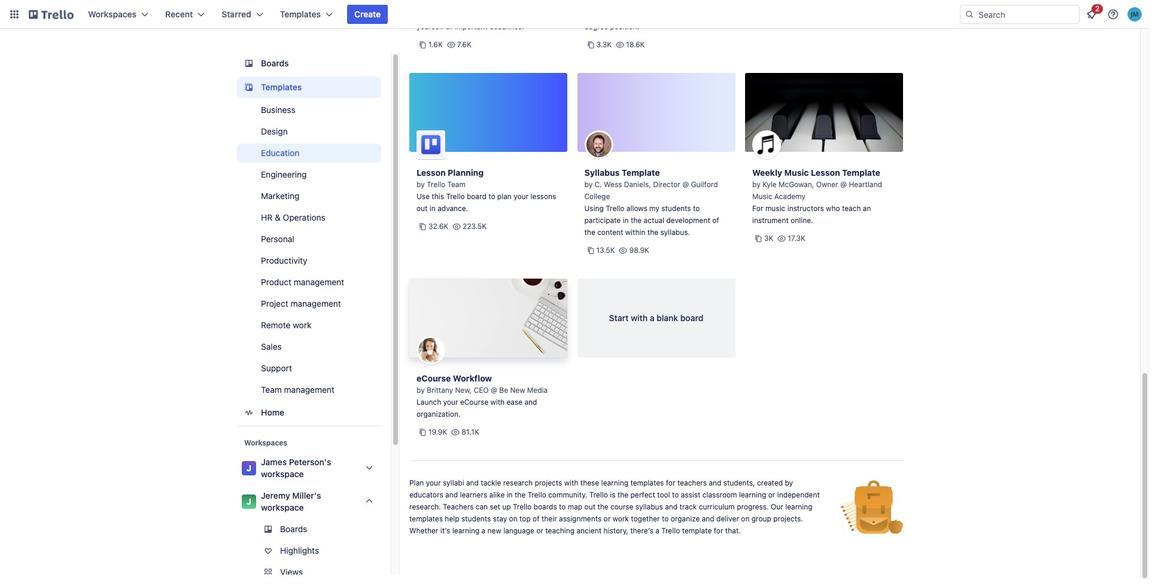Task type: vqa. For each thing, say whether or not it's contained in the screenshot.
the more inside LEARN MORE Button
no



Task type: describe. For each thing, give the bounding box(es) containing it.
lesson planning by trello team use this trello board to plan your lessons out in advance.
[[417, 168, 557, 213]]

0 horizontal spatial team
[[261, 385, 282, 395]]

trello left 'is'
[[590, 491, 608, 500]]

students inside syllabus template by c. wess daniels, director @ guilford college using trello allows my students to participate in the actual development of the content within the syllabus.
[[662, 204, 691, 213]]

2 horizontal spatial or
[[769, 491, 776, 500]]

design
[[261, 126, 288, 137]]

brittany new, ceo @ be new media image
[[417, 337, 446, 365]]

forward image
[[379, 566, 393, 580]]

operations
[[283, 213, 326, 223]]

in inside lesson planning by trello team use this trello board to plan your lessons out in advance.
[[430, 204, 436, 213]]

13.5k
[[597, 246, 615, 255]]

board inside button
[[681, 313, 704, 323]]

details
[[461, 10, 484, 19]]

1 horizontal spatial workspaces
[[244, 439, 287, 448]]

boards for views
[[280, 525, 307, 535]]

learning down "independent"
[[786, 503, 813, 512]]

projects.
[[774, 515, 804, 524]]

syllabus template by c. wess daniels, director @ guilford college using trello allows my students to participate in the actual development of the content within the syllabus.
[[585, 168, 720, 237]]

online.
[[791, 216, 814, 225]]

students inside plan your syllabi and tackle research projects with these learning templates for teachers and students, created by educators and learners alike in the trello community. trello is the perfect tool to assist classroom learning or independent research. teachers can set up trello boards to map out the course syllabus and track curriculum progress. our learning templates help students stay on top of their assignments or work together to organize and deliver on group projects. whether it's learning a new language or teaching ancient history, there's a trello template for that.
[[462, 515, 491, 524]]

project
[[261, 299, 289, 309]]

by for lesson planning
[[417, 180, 425, 189]]

organize
[[671, 515, 700, 524]]

brittany
[[427, 386, 453, 395]]

set
[[490, 503, 501, 512]]

blank
[[657, 313, 679, 323]]

yourself
[[417, 22, 444, 31]]

is
[[610, 491, 616, 500]]

for inside the keep track of the many moving parts in the process of applying for a research degree position.
[[666, 10, 676, 19]]

by inside weekly music lesson template by kyle mcgowan, owner @ heartland music academy for music instructors who teach an instrument online.
[[753, 180, 761, 189]]

board image
[[242, 56, 256, 71]]

highlights
[[280, 546, 319, 556]]

with inside plan your syllabi and tackle research projects with these learning templates for teachers and students, created by educators and learners alike in the trello community. trello is the perfect tool to assist classroom learning or independent research. teachers can set up trello boards to map out the course syllabus and track curriculum progress. our learning templates help students stay on top of their assignments or work together to organize and deliver on group projects. whether it's learning a new language or teaching ancient history, there's a trello template for that.
[[565, 479, 579, 488]]

18.6k
[[626, 40, 645, 49]]

&
[[275, 213, 281, 223]]

your for workflow
[[444, 398, 458, 407]]

these
[[581, 479, 600, 488]]

keep track of the many moving parts in the process of applying for a research degree position.
[[585, 0, 717, 31]]

our
[[771, 503, 784, 512]]

0 vertical spatial music
[[785, 168, 809, 178]]

assignments
[[559, 515, 602, 524]]

to inside lesson planning by trello team use this trello board to plan your lessons out in advance.
[[489, 192, 496, 201]]

productivity
[[261, 256, 308, 266]]

create
[[355, 9, 381, 19]]

of down presentation
[[446, 22, 453, 31]]

keep
[[475, 0, 491, 7]]

plan your syllabi and tackle research projects with these learning templates for teachers and students, created by educators and learners alike in the trello community. trello is the perfect tool to assist classroom learning or independent research. teachers can set up trello boards to map out the course syllabus and track curriculum progress. our learning templates help students stay on top of their assignments or work together to organize and deliver on group projects. whether it's learning a new language or teaching ancient history, there's a trello template for that.
[[410, 479, 820, 536]]

the down the participate
[[585, 228, 596, 237]]

important
[[455, 22, 488, 31]]

board inside lesson planning by trello team use this trello board to plan your lessons out in advance.
[[467, 192, 487, 201]]

2 on from the left
[[742, 515, 750, 524]]

to right together
[[662, 515, 669, 524]]

jeremy miller (jeremymiller198) image
[[1128, 7, 1143, 22]]

hr & operations
[[261, 213, 326, 223]]

template inside syllabus template by c. wess daniels, director @ guilford college using trello allows my students to participate in the actual development of the content within the syllabus.
[[622, 168, 660, 178]]

team management
[[261, 385, 335, 395]]

a inside the keep track of the many moving parts in the process of applying for a research degree position.
[[678, 10, 682, 19]]

hr & operations link
[[237, 208, 381, 228]]

in inside the keep track of the many moving parts in the process of applying for a research degree position.
[[711, 0, 717, 7]]

template board image
[[242, 80, 256, 95]]

syllabi
[[443, 479, 465, 488]]

a inside button
[[650, 313, 655, 323]]

trello up 'boards'
[[528, 491, 547, 500]]

1 vertical spatial for
[[666, 479, 676, 488]]

1 vertical spatial ecourse
[[460, 398, 489, 407]]

32.6k
[[429, 222, 449, 231]]

learning up progress.
[[740, 491, 767, 500]]

education icon image
[[826, 477, 904, 539]]

@ inside weekly music lesson template by kyle mcgowan, owner @ heartland music academy for music instructors who teach an instrument online.
[[841, 180, 847, 189]]

learning up 'is'
[[602, 479, 629, 488]]

home image
[[242, 406, 256, 420]]

of up remind
[[512, 0, 519, 7]]

81.1k
[[462, 428, 480, 437]]

james peterson's workspace
[[261, 458, 332, 480]]

board inside a trello board to keep track of conference presentation details and to remind yourself of important deadlines.
[[444, 0, 464, 7]]

home link
[[237, 402, 381, 424]]

start with a blank board button
[[578, 279, 736, 358]]

syllabus
[[585, 168, 620, 178]]

research inside plan your syllabi and tackle research projects with these learning templates for teachers and students, created by educators and learners alike in the trello community. trello is the perfect tool to assist classroom learning or independent research. teachers can set up trello boards to map out the course syllabus and track curriculum progress. our learning templates help students stay on top of their assignments or work together to organize and deliver on group projects. whether it's learning a new language or teaching ancient history, there's a trello template for that.
[[504, 479, 533, 488]]

launch
[[417, 398, 442, 407]]

parts
[[692, 0, 709, 7]]

start
[[609, 313, 629, 323]]

map
[[568, 503, 583, 512]]

template
[[683, 527, 712, 536]]

lesson inside lesson planning by trello team use this trello board to plan your lessons out in advance.
[[417, 168, 446, 178]]

history,
[[604, 527, 629, 536]]

project management link
[[237, 295, 381, 314]]

research inside the keep track of the many moving parts in the process of applying for a research degree position.
[[684, 10, 713, 19]]

223.5k
[[463, 222, 487, 231]]

and inside ecourse workflow by brittany new, ceo @ be new media launch your ecourse with ease and organization.
[[525, 398, 537, 407]]

back to home image
[[29, 5, 74, 24]]

weekly
[[753, 168, 783, 178]]

mcgowan,
[[779, 180, 815, 189]]

@ inside syllabus template by c. wess daniels, director @ guilford college using trello allows my students to participate in the actual development of the content within the syllabus.
[[683, 180, 689, 189]]

daniels,
[[624, 180, 651, 189]]

views
[[280, 568, 303, 578]]

out inside plan your syllabi and tackle research projects with these learning templates for teachers and students, created by educators and learners alike in the trello community. trello is the perfect tool to assist classroom learning or independent research. teachers can set up trello boards to map out the course syllabus and track curriculum progress. our learning templates help students stay on top of their assignments or work together to organize and deliver on group projects. whether it's learning a new language or teaching ancient history, there's a trello template for that.
[[585, 503, 596, 512]]

tool
[[658, 491, 671, 500]]

with inside button
[[631, 313, 648, 323]]

starred button
[[215, 5, 271, 24]]

2 vertical spatial for
[[714, 527, 724, 536]]

ancient
[[577, 527, 602, 536]]

ceo
[[474, 386, 489, 395]]

the right 'is'
[[618, 491, 629, 500]]

peterson's
[[289, 458, 332, 468]]

project management
[[261, 299, 341, 309]]

search image
[[965, 10, 975, 19]]

classroom
[[703, 491, 738, 500]]

to left map
[[559, 503, 566, 512]]

projects
[[535, 479, 563, 488]]

using
[[585, 204, 604, 213]]

group
[[752, 515, 772, 524]]

advance.
[[438, 204, 468, 213]]

trello down organize
[[662, 527, 681, 536]]

teach
[[843, 204, 861, 213]]

whether
[[410, 527, 439, 536]]

the down keep
[[585, 10, 596, 19]]

work inside plan your syllabi and tackle research projects with these learning templates for teachers and students, created by educators and learners alike in the trello community. trello is the perfect tool to assist classroom learning or independent research. teachers can set up trello boards to map out the course syllabus and track curriculum progress. our learning templates help students stay on top of their assignments or work together to organize and deliver on group projects. whether it's learning a new language or teaching ancient history, there's a trello template for that.
[[613, 515, 629, 524]]

stay
[[493, 515, 507, 524]]

boards
[[534, 503, 557, 512]]

track inside plan your syllabi and tackle research projects with these learning templates for teachers and students, created by educators and learners alike in the trello community. trello is the perfect tool to assist classroom learning or independent research. teachers can set up trello boards to map out the course syllabus and track curriculum progress. our learning templates help students stay on top of their assignments or work together to organize and deliver on group projects. whether it's learning a new language or teaching ancient history, there's a trello template for that.
[[680, 503, 697, 512]]

there's
[[631, 527, 654, 536]]

learning down help
[[453, 527, 480, 536]]

allows
[[627, 204, 648, 213]]

workflow
[[453, 374, 492, 384]]

remind
[[509, 10, 533, 19]]

trello inside a trello board to keep track of conference presentation details and to remind yourself of important deadlines.
[[424, 0, 442, 7]]

and down tool
[[665, 503, 678, 512]]

engineering link
[[237, 165, 381, 184]]

of up position.
[[627, 10, 633, 19]]

1.6k
[[429, 40, 443, 49]]

and down syllabi
[[446, 491, 458, 500]]

independent
[[778, 491, 820, 500]]

templates inside popup button
[[280, 9, 321, 19]]

guilford
[[691, 180, 718, 189]]

1 on from the left
[[509, 515, 518, 524]]

ease
[[507, 398, 523, 407]]

syllabus.
[[661, 228, 691, 237]]

to right tool
[[673, 491, 679, 500]]

moving
[[665, 0, 690, 7]]

boards link for views
[[237, 520, 381, 540]]

management for project management
[[291, 299, 341, 309]]

heartland
[[849, 180, 883, 189]]

learners
[[460, 491, 488, 500]]

new
[[511, 386, 526, 395]]

together
[[631, 515, 660, 524]]

a
[[417, 0, 422, 7]]



Task type: locate. For each thing, give the bounding box(es) containing it.
1 horizontal spatial template
[[843, 168, 881, 178]]

1 lesson from the left
[[417, 168, 446, 178]]

the down allows
[[631, 216, 642, 225]]

1 horizontal spatial @
[[683, 180, 689, 189]]

keep
[[585, 0, 602, 7]]

your inside ecourse workflow by brittany new, ceo @ be new media launch your ecourse with ease and organization.
[[444, 398, 458, 407]]

2 vertical spatial board
[[681, 313, 704, 323]]

to up "development"
[[693, 204, 700, 213]]

team management link
[[237, 381, 381, 400]]

trello
[[424, 0, 442, 7], [427, 180, 446, 189], [446, 192, 465, 201], [606, 204, 625, 213], [528, 491, 547, 500], [590, 491, 608, 500], [513, 503, 532, 512], [662, 527, 681, 536]]

98.9k
[[630, 246, 650, 255]]

0 vertical spatial research
[[684, 10, 713, 19]]

music up mcgowan,
[[785, 168, 809, 178]]

trello inside syllabus template by c. wess daniels, director @ guilford college using trello allows my students to participate in the actual development of the content within the syllabus.
[[606, 204, 625, 213]]

@ inside ecourse workflow by brittany new, ceo @ be new media launch your ecourse with ease and organization.
[[491, 386, 498, 395]]

management down productivity link
[[294, 277, 344, 287]]

workspace inside james peterson's workspace
[[261, 470, 304, 480]]

0 vertical spatial workspaces
[[88, 9, 137, 19]]

0 vertical spatial out
[[417, 204, 428, 213]]

primary element
[[0, 0, 1150, 29]]

workspace inside jeremy miller's workspace
[[261, 503, 304, 513]]

instructors
[[788, 204, 825, 213]]

0 vertical spatial with
[[631, 313, 648, 323]]

actual
[[644, 216, 665, 225]]

community.
[[549, 491, 588, 500]]

out down use
[[417, 204, 428, 213]]

1 vertical spatial workspaces
[[244, 439, 287, 448]]

board up presentation
[[444, 0, 464, 7]]

team
[[448, 180, 466, 189], [261, 385, 282, 395]]

1 horizontal spatial team
[[448, 180, 466, 189]]

1 template from the left
[[622, 168, 660, 178]]

applying
[[636, 10, 664, 19]]

with up community.
[[565, 479, 579, 488]]

1 vertical spatial board
[[467, 192, 487, 201]]

academy
[[775, 192, 806, 201]]

1 horizontal spatial templates
[[631, 479, 664, 488]]

a right there's
[[656, 527, 660, 536]]

many
[[645, 0, 663, 7]]

a trello board to keep track of conference presentation details and to remind yourself of important deadlines.
[[417, 0, 559, 31]]

for
[[666, 10, 676, 19], [666, 479, 676, 488], [714, 527, 724, 536]]

music
[[785, 168, 809, 178], [753, 192, 773, 201]]

in inside syllabus template by c. wess daniels, director @ guilford college using trello allows my students to participate in the actual development of the content within the syllabus.
[[623, 216, 629, 225]]

trello up 'advance.' on the left of page
[[446, 192, 465, 201]]

your inside plan your syllabi and tackle research projects with these learning templates for teachers and students, created by educators and learners alike in the trello community. trello is the perfect tool to assist classroom learning or independent research. teachers can set up trello boards to map out the course syllabus and track curriculum progress. our learning templates help students stay on top of their assignments or work together to organize and deliver on group projects. whether it's learning a new language or teaching ancient history, there's a trello template for that.
[[426, 479, 441, 488]]

1 horizontal spatial board
[[467, 192, 487, 201]]

research up the alike
[[504, 479, 533, 488]]

7.6k
[[457, 40, 472, 49]]

work down 'course'
[[613, 515, 629, 524]]

1 vertical spatial j
[[247, 497, 252, 507]]

your for planning
[[514, 192, 529, 201]]

board right blank
[[681, 313, 704, 323]]

kyle mcgowan, owner @ heartland music academy image
[[753, 131, 782, 159]]

2 notifications image
[[1085, 7, 1100, 22]]

0 vertical spatial team
[[448, 180, 466, 189]]

track up process
[[604, 0, 621, 7]]

1 vertical spatial workspace
[[261, 503, 304, 513]]

director
[[653, 180, 681, 189]]

track inside the keep track of the many moving parts in the process of applying for a research degree position.
[[604, 0, 621, 7]]

management for product management
[[294, 277, 344, 287]]

0 horizontal spatial @
[[491, 386, 498, 395]]

management inside team management link
[[284, 385, 335, 395]]

who
[[827, 204, 841, 213]]

weekly music lesson template by kyle mcgowan, owner @ heartland music academy for music instructors who teach an instrument online.
[[753, 168, 883, 225]]

1 horizontal spatial ecourse
[[460, 398, 489, 407]]

for up tool
[[666, 479, 676, 488]]

1 vertical spatial with
[[491, 398, 505, 407]]

of right "development"
[[713, 216, 720, 225]]

1 horizontal spatial or
[[604, 515, 611, 524]]

0 vertical spatial boards
[[261, 58, 289, 68]]

0 horizontal spatial students
[[462, 515, 491, 524]]

business
[[261, 105, 296, 115]]

boards for home
[[261, 58, 289, 68]]

0 vertical spatial templates
[[280, 9, 321, 19]]

starred
[[222, 9, 251, 19]]

workspace for jeremy
[[261, 503, 304, 513]]

ecourse down ceo
[[460, 398, 489, 407]]

c. wess daniels, director @ guilford college image
[[585, 131, 614, 159]]

templates up business
[[261, 82, 302, 92]]

1 horizontal spatial research
[[684, 10, 713, 19]]

personal link
[[237, 230, 381, 249]]

2 vertical spatial or
[[537, 527, 544, 536]]

0 vertical spatial or
[[769, 491, 776, 500]]

2 horizontal spatial board
[[681, 313, 704, 323]]

by for ecourse workflow
[[417, 386, 425, 395]]

sales link
[[237, 338, 381, 357]]

conference
[[521, 0, 559, 7]]

tackle
[[481, 479, 502, 488]]

0 horizontal spatial on
[[509, 515, 518, 524]]

1 vertical spatial work
[[613, 515, 629, 524]]

by inside plan your syllabi and tackle research projects with these learning templates for teachers and students, created by educators and learners alike in the trello community. trello is the perfect tool to assist classroom learning or independent research. teachers can set up trello boards to map out the course syllabus and track curriculum progress. our learning templates help students stay on top of their assignments or work together to organize and deliver on group projects. whether it's learning a new language or teaching ancient history, there's a trello template for that.
[[785, 479, 794, 488]]

by up "independent"
[[785, 479, 794, 488]]

start with a blank board
[[609, 313, 704, 323]]

lesson up this
[[417, 168, 446, 178]]

with inside ecourse workflow by brittany new, ceo @ be new media launch your ecourse with ease and organization.
[[491, 398, 505, 407]]

by up launch
[[417, 386, 425, 395]]

and up learners
[[467, 479, 479, 488]]

0 horizontal spatial ecourse
[[417, 374, 451, 384]]

open information menu image
[[1108, 8, 1120, 20]]

of
[[512, 0, 519, 7], [623, 0, 630, 7], [627, 10, 633, 19], [446, 22, 453, 31], [713, 216, 720, 225], [533, 515, 540, 524]]

by up use
[[417, 180, 425, 189]]

boards right board image
[[261, 58, 289, 68]]

1 vertical spatial out
[[585, 503, 596, 512]]

lesson inside weekly music lesson template by kyle mcgowan, owner @ heartland music academy for music instructors who teach an instrument online.
[[811, 168, 841, 178]]

trello team image
[[417, 131, 446, 159]]

to inside syllabus template by c. wess daniels, director @ guilford college using trello allows my students to participate in the actual development of the content within the syllabus.
[[693, 204, 700, 213]]

by inside syllabus template by c. wess daniels, director @ guilford college using trello allows my students to participate in the actual development of the content within the syllabus.
[[585, 180, 593, 189]]

your right the plan at top
[[514, 192, 529, 201]]

lesson
[[417, 168, 446, 178], [811, 168, 841, 178]]

board down planning
[[467, 192, 487, 201]]

degree
[[585, 22, 609, 31]]

on left top
[[509, 515, 518, 524]]

@ left be
[[491, 386, 498, 395]]

0 horizontal spatial or
[[537, 527, 544, 536]]

ecourse
[[417, 374, 451, 384], [460, 398, 489, 407]]

2 vertical spatial with
[[565, 479, 579, 488]]

1 vertical spatial music
[[753, 192, 773, 201]]

team inside lesson planning by trello team use this trello board to plan your lessons out in advance.
[[448, 180, 466, 189]]

in up within
[[623, 216, 629, 225]]

a
[[678, 10, 682, 19], [650, 313, 655, 323], [482, 527, 486, 536], [656, 527, 660, 536]]

1 horizontal spatial music
[[785, 168, 809, 178]]

assist
[[681, 491, 701, 500]]

work down project management
[[293, 320, 312, 331]]

0 horizontal spatial template
[[622, 168, 660, 178]]

recent button
[[158, 5, 212, 24]]

product management
[[261, 277, 344, 287]]

management for team management
[[284, 385, 335, 395]]

2 workspace from the top
[[261, 503, 304, 513]]

design link
[[237, 122, 381, 141]]

1 vertical spatial boards
[[280, 525, 307, 535]]

lessons
[[531, 192, 557, 201]]

management inside the product management link
[[294, 277, 344, 287]]

boards
[[261, 58, 289, 68], [280, 525, 307, 535]]

templates up perfect in the bottom right of the page
[[631, 479, 664, 488]]

recent
[[165, 9, 193, 19]]

team down planning
[[448, 180, 466, 189]]

college
[[585, 192, 610, 201]]

by
[[417, 180, 425, 189], [585, 180, 593, 189], [753, 180, 761, 189], [417, 386, 425, 395], [785, 479, 794, 488]]

j for james
[[247, 464, 252, 474]]

by inside lesson planning by trello team use this trello board to plan your lessons out in advance.
[[417, 180, 425, 189]]

track inside a trello board to keep track of conference presentation details and to remind yourself of important deadlines.
[[493, 0, 510, 7]]

2 horizontal spatial with
[[631, 313, 648, 323]]

0 vertical spatial your
[[514, 192, 529, 201]]

Search field
[[975, 5, 1080, 23]]

course
[[611, 503, 634, 512]]

or down created
[[769, 491, 776, 500]]

3k
[[765, 234, 774, 243]]

your inside lesson planning by trello team use this trello board to plan your lessons out in advance.
[[514, 192, 529, 201]]

0 vertical spatial board
[[444, 0, 464, 7]]

james
[[261, 458, 287, 468]]

the left 'course'
[[598, 503, 609, 512]]

2 lesson from the left
[[811, 168, 841, 178]]

1 vertical spatial students
[[462, 515, 491, 524]]

deadlines.
[[490, 22, 524, 31]]

deliver
[[717, 515, 740, 524]]

participate
[[585, 216, 621, 225]]

and up classroom
[[709, 479, 722, 488]]

presentation
[[417, 10, 459, 19]]

in up "up"
[[507, 491, 513, 500]]

support link
[[237, 359, 381, 378]]

in down this
[[430, 204, 436, 213]]

teachers
[[443, 503, 474, 512]]

0 horizontal spatial track
[[493, 0, 510, 7]]

0 horizontal spatial music
[[753, 192, 773, 201]]

template up the daniels,
[[622, 168, 660, 178]]

0 horizontal spatial templates
[[410, 515, 443, 524]]

management down the product management link at left
[[291, 299, 341, 309]]

marketing
[[261, 191, 300, 201]]

boards link up highlights link at the bottom of page
[[237, 520, 381, 540]]

ecourse up brittany
[[417, 374, 451, 384]]

0 vertical spatial ecourse
[[417, 374, 451, 384]]

1 vertical spatial or
[[604, 515, 611, 524]]

planning
[[448, 168, 484, 178]]

and inside a trello board to keep track of conference presentation details and to remind yourself of important deadlines.
[[486, 10, 498, 19]]

music up for
[[753, 192, 773, 201]]

2 boards link from the top
[[237, 520, 381, 540]]

1 horizontal spatial on
[[742, 515, 750, 524]]

1 vertical spatial templates
[[261, 82, 302, 92]]

research down parts
[[684, 10, 713, 19]]

@ right owner
[[841, 180, 847, 189]]

0 vertical spatial work
[[293, 320, 312, 331]]

1 vertical spatial boards link
[[237, 520, 381, 540]]

for left "that."
[[714, 527, 724, 536]]

on down progress.
[[742, 515, 750, 524]]

create button
[[347, 5, 388, 24]]

by inside ecourse workflow by brittany new, ceo @ be new media launch your ecourse with ease and organization.
[[417, 386, 425, 395]]

or up history,
[[604, 515, 611, 524]]

1 horizontal spatial with
[[565, 479, 579, 488]]

0 vertical spatial management
[[294, 277, 344, 287]]

c.
[[595, 180, 602, 189]]

2 horizontal spatial track
[[680, 503, 697, 512]]

top
[[520, 515, 531, 524]]

1 horizontal spatial work
[[613, 515, 629, 524]]

out right map
[[585, 503, 596, 512]]

2 horizontal spatial your
[[514, 192, 529, 201]]

students down the can
[[462, 515, 491, 524]]

1 horizontal spatial your
[[444, 398, 458, 407]]

templates down research.
[[410, 515, 443, 524]]

curriculum
[[699, 503, 735, 512]]

an
[[863, 204, 872, 213]]

1 vertical spatial team
[[261, 385, 282, 395]]

boards link up templates link
[[237, 53, 381, 74]]

1 vertical spatial your
[[444, 398, 458, 407]]

use
[[417, 192, 430, 201]]

1 vertical spatial research
[[504, 479, 533, 488]]

in inside plan your syllabi and tackle research projects with these learning templates for teachers and students, created by educators and learners alike in the trello community. trello is the perfect tool to assist classroom learning or independent research. teachers can set up trello boards to map out the course syllabus and track curriculum progress. our learning templates help students stay on top of their assignments or work together to organize and deliver on group projects. whether it's learning a new language or teaching ancient history, there's a trello template for that.
[[507, 491, 513, 500]]

to left the plan at top
[[489, 192, 496, 201]]

0 horizontal spatial with
[[491, 398, 505, 407]]

on
[[509, 515, 518, 524], [742, 515, 750, 524]]

the down "actual"
[[648, 228, 659, 237]]

1 workspace from the top
[[261, 470, 304, 480]]

your
[[514, 192, 529, 201], [444, 398, 458, 407], [426, 479, 441, 488]]

of right top
[[533, 515, 540, 524]]

workspaces inside workspaces dropdown button
[[88, 9, 137, 19]]

track right keep
[[493, 0, 510, 7]]

views link
[[237, 564, 393, 581]]

to up the deadlines.
[[500, 10, 507, 19]]

templates link
[[237, 77, 381, 98]]

personal
[[261, 234, 294, 244]]

trello up top
[[513, 503, 532, 512]]

1 horizontal spatial students
[[662, 204, 691, 213]]

1 boards link from the top
[[237, 53, 381, 74]]

productivity link
[[237, 252, 381, 271]]

team down "support" at the left
[[261, 385, 282, 395]]

j left "james"
[[247, 464, 252, 474]]

1 j from the top
[[247, 464, 252, 474]]

of inside syllabus template by c. wess daniels, director @ guilford college using trello allows my students to participate in the actual development of the content within the syllabus.
[[713, 216, 720, 225]]

0 horizontal spatial your
[[426, 479, 441, 488]]

research.
[[410, 503, 441, 512]]

trello up presentation
[[424, 0, 442, 7]]

students up "development"
[[662, 204, 691, 213]]

of inside plan your syllabi and tackle research projects with these learning templates for teachers and students, created by educators and learners alike in the trello community. trello is the perfect tool to assist classroom learning or independent research. teachers can set up trello boards to map out the course syllabus and track curriculum progress. our learning templates help students stay on top of their assignments or work together to organize and deliver on group projects. whether it's learning a new language or teaching ancient history, there's a trello template for that.
[[533, 515, 540, 524]]

a left new
[[482, 527, 486, 536]]

0 horizontal spatial work
[[293, 320, 312, 331]]

business link
[[237, 101, 381, 120]]

engineering
[[261, 169, 307, 180]]

by for syllabus template
[[585, 180, 593, 189]]

0 vertical spatial students
[[662, 204, 691, 213]]

management down the support link
[[284, 385, 335, 395]]

kyle
[[763, 180, 777, 189]]

trello up the participate
[[606, 204, 625, 213]]

for down moving
[[666, 10, 676, 19]]

0 vertical spatial for
[[666, 10, 676, 19]]

0 vertical spatial workspace
[[261, 470, 304, 480]]

boards link for home
[[237, 53, 381, 74]]

template inside weekly music lesson template by kyle mcgowan, owner @ heartland music academy for music instructors who teach an instrument online.
[[843, 168, 881, 178]]

1 horizontal spatial lesson
[[811, 168, 841, 178]]

0 horizontal spatial board
[[444, 0, 464, 7]]

2 template from the left
[[843, 168, 881, 178]]

trello up this
[[427, 180, 446, 189]]

boards up highlights in the bottom left of the page
[[280, 525, 307, 535]]

or down their
[[537, 527, 544, 536]]

educators
[[410, 491, 444, 500]]

remote
[[261, 320, 291, 331]]

0 horizontal spatial research
[[504, 479, 533, 488]]

2 vertical spatial management
[[284, 385, 335, 395]]

by left kyle at the top
[[753, 180, 761, 189]]

or
[[769, 491, 776, 500], [604, 515, 611, 524], [537, 527, 544, 536]]

0 horizontal spatial workspaces
[[88, 9, 137, 19]]

track down assist
[[680, 503, 697, 512]]

workspace for james
[[261, 470, 304, 480]]

out inside lesson planning by trello team use this trello board to plan your lessons out in advance.
[[417, 204, 428, 213]]

be
[[500, 386, 509, 395]]

1 horizontal spatial track
[[604, 0, 621, 7]]

1 vertical spatial templates
[[410, 515, 443, 524]]

remote work
[[261, 320, 312, 331]]

0 vertical spatial templates
[[631, 479, 664, 488]]

instrument
[[753, 216, 789, 225]]

0 vertical spatial j
[[247, 464, 252, 474]]

your up educators at the left
[[426, 479, 441, 488]]

2 j from the top
[[247, 497, 252, 507]]

template
[[622, 168, 660, 178], [843, 168, 881, 178]]

1 horizontal spatial out
[[585, 503, 596, 512]]

in
[[711, 0, 717, 7], [430, 204, 436, 213], [623, 216, 629, 225], [507, 491, 513, 500]]

template up heartland in the right of the page
[[843, 168, 881, 178]]

1 vertical spatial management
[[291, 299, 341, 309]]

0 horizontal spatial out
[[417, 204, 428, 213]]

management inside project management link
[[291, 299, 341, 309]]

workspaces
[[88, 9, 137, 19], [244, 439, 287, 448]]

to up details
[[466, 0, 473, 7]]

product
[[261, 277, 292, 287]]

and
[[486, 10, 498, 19], [525, 398, 537, 407], [467, 479, 479, 488], [709, 479, 722, 488], [446, 491, 458, 500], [665, 503, 678, 512], [702, 515, 715, 524]]

a down moving
[[678, 10, 682, 19]]

workspace down "james"
[[261, 470, 304, 480]]

education
[[261, 148, 300, 158]]

0 vertical spatial boards link
[[237, 53, 381, 74]]

the right the alike
[[515, 491, 526, 500]]

lesson up owner
[[811, 168, 841, 178]]

and down curriculum
[[702, 515, 715, 524]]

of up process
[[623, 0, 630, 7]]

the left many
[[632, 0, 643, 7]]

j for jeremy
[[247, 497, 252, 507]]

2 horizontal spatial @
[[841, 180, 847, 189]]

2 vertical spatial your
[[426, 479, 441, 488]]

templates right starred dropdown button on the left top of the page
[[280, 9, 321, 19]]

by left c.
[[585, 180, 593, 189]]

and down keep
[[486, 10, 498, 19]]

0 horizontal spatial lesson
[[417, 168, 446, 178]]

and down media
[[525, 398, 537, 407]]

@ left guilford
[[683, 180, 689, 189]]

work
[[293, 320, 312, 331], [613, 515, 629, 524]]



